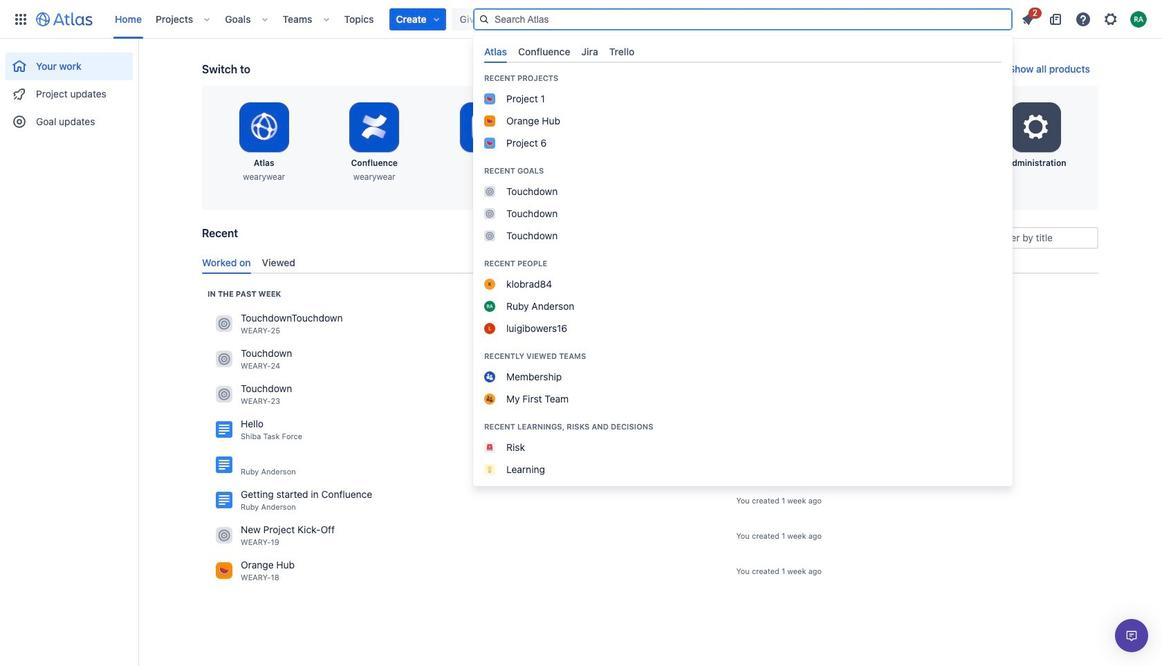 Task type: vqa. For each thing, say whether or not it's contained in the screenshot.
Jira icon
no



Task type: locate. For each thing, give the bounding box(es) containing it.
confluence image
[[216, 422, 233, 438]]

switch to... image
[[12, 11, 29, 27]]

top element
[[8, 0, 875, 38]]

heading
[[208, 289, 281, 300]]

search image
[[479, 13, 490, 25]]

1 vertical spatial townsquare image
[[216, 528, 233, 544]]

1 townsquare image from the top
[[216, 386, 233, 403]]

settings image
[[1021, 111, 1054, 144]]

banner
[[0, 0, 1163, 486]]

3 tab from the left
[[576, 40, 604, 63]]

1 vertical spatial townsquare image
[[216, 351, 233, 368]]

0 vertical spatial townsquare image
[[216, 386, 233, 403]]

0 vertical spatial townsquare image
[[216, 316, 233, 333]]

townsquare image
[[216, 316, 233, 333], [216, 351, 233, 368]]

Filter by title field
[[977, 228, 1098, 248]]

3 townsquare image from the top
[[216, 563, 233, 580]]

1 tab from the left
[[479, 40, 513, 63]]

tab
[[479, 40, 513, 63], [513, 40, 576, 63], [576, 40, 604, 63], [604, 40, 641, 63]]

confluence image
[[216, 457, 233, 474], [216, 492, 233, 509]]

Search Atlas field
[[473, 8, 1013, 30]]

None search field
[[473, 8, 1013, 30]]

2 vertical spatial townsquare image
[[216, 563, 233, 580]]

4 tab from the left
[[604, 40, 641, 63]]

group
[[6, 39, 133, 140]]

account image
[[1131, 11, 1148, 27]]

townsquare image
[[216, 386, 233, 403], [216, 528, 233, 544], [216, 563, 233, 580]]

help image
[[1076, 11, 1092, 27]]

1 vertical spatial confluence image
[[216, 492, 233, 509]]

2 confluence image from the top
[[216, 492, 233, 509]]

0 vertical spatial confluence image
[[216, 457, 233, 474]]

tab list
[[479, 40, 1008, 63], [197, 251, 1105, 274]]

1 confluence image from the top
[[216, 457, 233, 474]]



Task type: describe. For each thing, give the bounding box(es) containing it.
2 tab from the left
[[513, 40, 576, 63]]

open intercom messenger image
[[1124, 628, 1141, 644]]

1 vertical spatial tab list
[[197, 251, 1105, 274]]

settings image
[[1103, 11, 1120, 27]]

notifications image
[[1020, 11, 1037, 27]]

2 townsquare image from the top
[[216, 351, 233, 368]]

2 townsquare image from the top
[[216, 528, 233, 544]]

1 townsquare image from the top
[[216, 316, 233, 333]]

0 vertical spatial tab list
[[479, 40, 1008, 63]]



